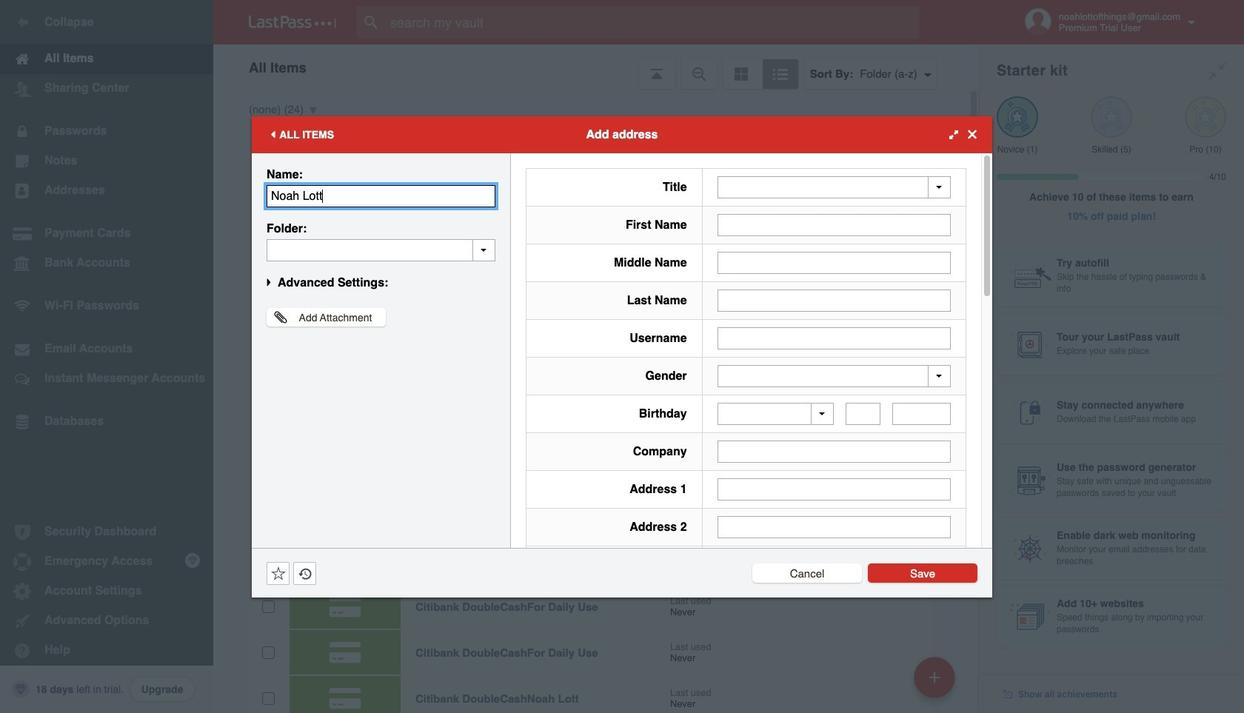 Task type: locate. For each thing, give the bounding box(es) containing it.
dialog
[[252, 116, 993, 713]]

search my vault text field
[[357, 6, 949, 39]]

Search search field
[[357, 6, 949, 39]]

new item image
[[930, 672, 940, 683]]

None text field
[[267, 185, 496, 207], [267, 239, 496, 261], [718, 252, 951, 274], [718, 327, 951, 349], [846, 403, 881, 425], [718, 479, 951, 501], [267, 185, 496, 207], [267, 239, 496, 261], [718, 252, 951, 274], [718, 327, 951, 349], [846, 403, 881, 425], [718, 479, 951, 501]]

None text field
[[718, 214, 951, 236], [718, 289, 951, 312], [893, 403, 951, 425], [718, 441, 951, 463], [718, 516, 951, 539], [718, 214, 951, 236], [718, 289, 951, 312], [893, 403, 951, 425], [718, 441, 951, 463], [718, 516, 951, 539]]



Task type: describe. For each thing, give the bounding box(es) containing it.
vault options navigation
[[213, 44, 979, 89]]

lastpass image
[[249, 16, 336, 29]]

new item navigation
[[909, 653, 965, 713]]

main navigation navigation
[[0, 0, 213, 713]]



Task type: vqa. For each thing, say whether or not it's contained in the screenshot.
password field
no



